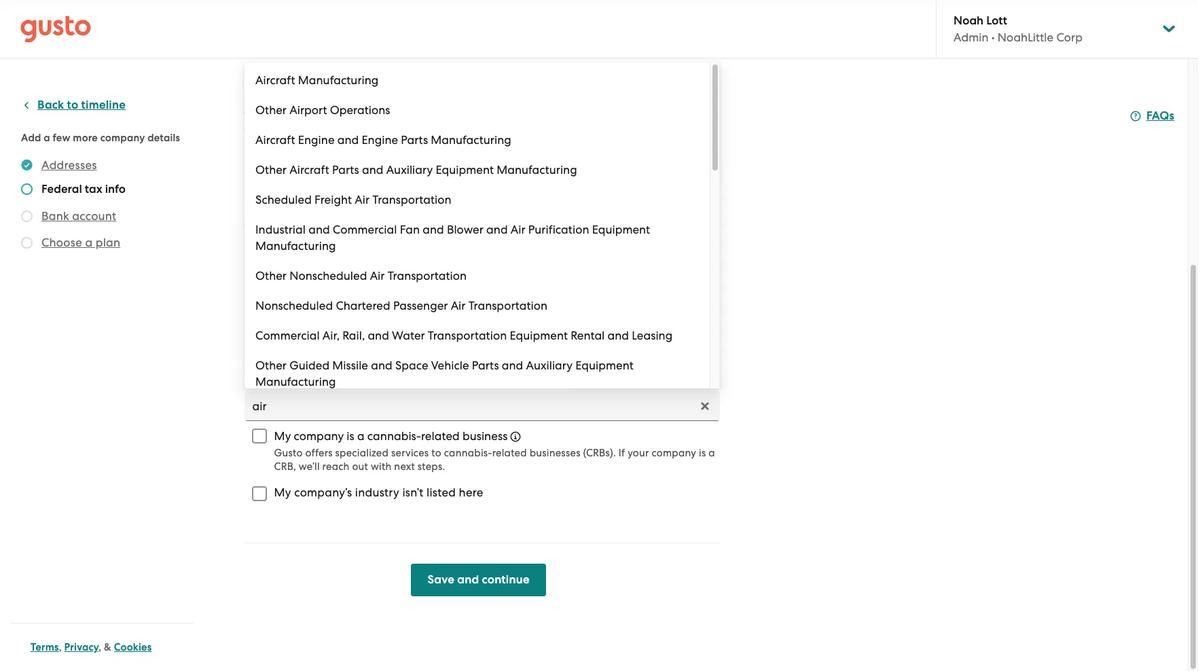 Task type: vqa. For each thing, say whether or not it's contained in the screenshot.
I- within the button
no



Task type: describe. For each thing, give the bounding box(es) containing it.
fan
[[400, 223, 420, 236]]

and right the fan
[[423, 223, 444, 236]]

next
[[394, 461, 415, 473]]

save and continue
[[428, 573, 530, 587]]

company's inside what industry are you in? select the industry that most closely matches your company's primary business activity.
[[487, 376, 538, 388]]

federal up determines
[[277, 205, 316, 219]]

of
[[368, 109, 379, 124]]

see
[[411, 315, 428, 327]]

other airport operations button
[[245, 95, 710, 125]]

air inside the industrial and commercial fan and blower and air purification equipment manufacturing
[[511, 223, 526, 236]]

other aircraft parts and auxiliary equipment manufacturing
[[255, 163, 577, 177]]

0 horizontal spatial related
[[421, 429, 460, 443]]

0 horizontal spatial company's
[[294, 486, 352, 500]]

most
[[359, 376, 382, 388]]

and left once
[[608, 329, 629, 342]]

companies inside form 944 choose this option only if you see "form 944" on your irs paperwork or you were notified by the irs to file form 944 this year—this is for companies that file federal taxes once a year.
[[476, 328, 528, 340]]

this inside what federal filing form did the irs assign to your company? this determines how often your company files federal taxes. see an example.
[[244, 223, 263, 235]]

and right save
[[457, 573, 479, 587]]

scheduled freight air transportation
[[255, 193, 452, 207]]

0 vertical spatial industry
[[278, 359, 323, 374]]

other for other aircraft parts and auxiliary equipment manufacturing
[[255, 163, 287, 177]]

choose a plan
[[41, 236, 120, 249]]

to inside gusto offers specialized services to cannabis-related businesses (crbs). if your company is a crb, we'll reach out with next steps.
[[432, 447, 442, 459]]

year—this
[[400, 328, 447, 340]]

a inside form 944 choose this option only if you see "form 944" on your irs paperwork or you were notified by the irs to file form 944 this year—this is for companies that file federal taxes once a year.
[[662, 328, 668, 340]]

2 vertical spatial this
[[381, 328, 398, 340]]

and down help
[[362, 163, 384, 177]]

federal tax info
[[41, 182, 126, 196]]

corp
[[345, 46, 366, 58]]

federal
[[41, 182, 82, 196]]

were
[[630, 315, 653, 327]]

few
[[53, 132, 70, 144]]

company up offers
[[294, 429, 344, 443]]

industrial
[[255, 223, 306, 236]]

choose a plan button
[[41, 234, 120, 251]]

other aircraft parts and auxiliary equipment manufacturing button
[[245, 155, 710, 185]]

2 vertical spatial industry
[[355, 486, 400, 500]]

add a few more company details
[[21, 132, 180, 144]]

see inside what federal filing form did the irs assign to your company? this determines how often your company files federal taxes. see an example.
[[526, 223, 544, 235]]

listed
[[427, 486, 456, 500]]

you up help
[[368, 126, 385, 138]]

suggestions list box
[[245, 63, 710, 671]]

commercial air, rail, and water transportation equipment rental and leasing
[[255, 329, 673, 342]]

taxes inside form 941 (most common) for companies that file federal taxes each quarter.
[[418, 270, 443, 283]]

businesses
[[530, 447, 581, 459]]

other for other airport operations
[[255, 103, 287, 117]]

that inside form 941 (most common) for companies that file federal taxes each quarter.
[[340, 270, 361, 283]]

each
[[446, 270, 469, 283]]

check image for choose
[[21, 237, 33, 249]]

faqs
[[1147, 109, 1175, 123]]

auxiliary inside 'other guided missile and space vehicle parts and auxiliary equipment manufacturing'
[[526, 359, 573, 372]]

parts inside 'button'
[[401, 133, 428, 147]]

0 vertical spatial see
[[480, 141, 498, 153]]

addresses button
[[41, 157, 97, 173]]

plan
[[96, 236, 120, 249]]

0 horizontal spatial company?
[[408, 109, 464, 124]]

is inside this is the company name you used when you registered with the irs—make sure this matches your irs paperwork exactly to help prevent tax notices.
[[265, 126, 272, 138]]

0 vertical spatial auxiliary
[[386, 163, 433, 177]]

s
[[337, 46, 343, 58]]

if
[[382, 315, 389, 327]]

corp
[[1057, 31, 1083, 44]]

1 vertical spatial industry
[[294, 376, 333, 388]]

manufacturing down "s"
[[298, 73, 379, 87]]

the inside what federal filing form did the irs assign to your company? this determines how often your company files federal taxes. see an example.
[[397, 205, 415, 219]]

by
[[696, 315, 708, 327]]

you right if
[[391, 315, 409, 327]]

how
[[320, 223, 340, 235]]

often
[[343, 223, 367, 235]]

my company is a cannabis-related business
[[274, 429, 508, 443]]

blower
[[447, 223, 484, 236]]

bank
[[41, 209, 69, 223]]

company right more
[[100, 132, 145, 144]]

the down the what's
[[274, 126, 290, 138]]

0 vertical spatial cannabis-
[[367, 429, 421, 443]]

business inside what industry are you in? select the industry that most closely matches your company's primary business activity.
[[581, 376, 621, 388]]

aircraft engine and engine parts manufacturing
[[255, 133, 512, 147]]

transportation up on
[[469, 299, 548, 313]]

did
[[377, 205, 394, 219]]

and right the blower
[[487, 223, 508, 236]]

you up notices.
[[441, 126, 458, 138]]

and down if
[[368, 329, 389, 342]]

here
[[459, 486, 483, 500]]

continue
[[482, 573, 530, 587]]

determines
[[265, 223, 318, 235]]

industrial and commercial fan and blower and air purification equipment manufacturing
[[255, 223, 650, 253]]

My company's industry isn't listed here checkbox
[[244, 479, 274, 509]]

parts inside 'other guided missile and space vehicle parts and auxiliary equipment manufacturing'
[[472, 359, 499, 372]]

form for form 944
[[267, 294, 295, 308]]

chartered
[[336, 299, 391, 313]]

services
[[391, 447, 429, 459]]

what federal filing form did the irs assign to your company? this determines how often your company files federal taxes. see an example.
[[244, 205, 606, 235]]

that inside what industry are you in? select the industry that most closely matches your company's primary business activity.
[[336, 376, 356, 388]]

out
[[352, 461, 368, 473]]

company? inside what federal filing form did the irs assign to your company? this determines how often your company files federal taxes. see an example.
[[514, 205, 571, 219]]

back to timeline
[[37, 98, 126, 112]]

•
[[992, 31, 995, 44]]

notified
[[656, 315, 693, 327]]

help
[[363, 141, 383, 153]]

the inside form 944 choose this option only if you see "form 944" on your irs paperwork or you were notified by the irs to file form 944 this year—this is for companies that file federal taxes once a year.
[[267, 328, 283, 340]]

a inside button
[[85, 236, 93, 249]]

company inside this is the company name you used when you registered with the irs—make sure this matches your irs paperwork exactly to help prevent tax notices.
[[292, 126, 336, 138]]

what's
[[244, 109, 281, 124]]

(crbs).
[[583, 447, 616, 459]]

the left the legal
[[284, 109, 302, 124]]

crb,
[[274, 461, 296, 473]]

other airport operations
[[255, 103, 390, 117]]

cannabis- inside gusto offers specialized services to cannabis-related businesses (crbs). if your company is a crb, we'll reach out with next steps.
[[444, 447, 492, 459]]

aircraft for aircraft manufacturing
[[255, 73, 295, 87]]

assign
[[437, 205, 471, 219]]

transportation up the fan
[[372, 193, 452, 207]]

commercial air, rail, and water transportation equipment rental and leasing button
[[245, 321, 710, 351]]

manufacturing down see an example.
[[497, 163, 577, 177]]

2 horizontal spatial file
[[553, 328, 568, 340]]

bank account
[[41, 209, 116, 223]]

for inside form 941 (most common) for companies that file federal taxes each quarter.
[[267, 270, 283, 283]]

specialized
[[335, 447, 389, 459]]

gusto offers specialized services to cannabis-related businesses (crbs). if your company is a crb, we'll reach out with next steps.
[[274, 447, 715, 473]]

see an example. button for what federal filing form did the irs assign to your company?
[[526, 221, 606, 237]]

select
[[244, 376, 273, 388]]

my company's industry isn't listed here
[[274, 486, 483, 500]]

exactly
[[315, 141, 348, 153]]

nonscheduled inside button
[[290, 269, 367, 283]]

form for form 941 (most common)
[[267, 250, 295, 264]]

0 horizontal spatial business
[[463, 429, 508, 443]]

you left were
[[610, 315, 627, 327]]

year.
[[671, 328, 695, 340]]

noahlittle
[[998, 31, 1054, 44]]

form 941 (most common) for companies that file federal taxes each quarter.
[[267, 250, 510, 283]]

file inside form 941 (most common) for companies that file federal taxes each quarter.
[[363, 270, 378, 283]]

0 vertical spatial or
[[325, 46, 335, 58]]

privacy link
[[64, 641, 99, 654]]

space
[[395, 359, 428, 372]]

save and continue button
[[411, 564, 546, 597]]

equipment inside button
[[510, 329, 568, 342]]

llc
[[307, 46, 322, 58]]

airport
[[290, 103, 327, 117]]

common)
[[350, 250, 401, 264]]

the inside what industry are you in? select the industry that most closely matches your company's primary business activity.
[[276, 376, 292, 388]]

reach
[[322, 461, 350, 473]]

info
[[105, 182, 126, 196]]

example. inside what federal filing form did the irs assign to your company? this determines how often your company files federal taxes. see an example.
[[562, 223, 606, 235]]

irs inside what federal filing form did the irs assign to your company? this determines how often your company files federal taxes. see an example.
[[417, 205, 434, 219]]

my for my company is a cannabis-related business
[[274, 429, 291, 443]]

with inside this is the company name you used when you registered with the irs—make sure this matches your irs paperwork exactly to help prevent tax notices.
[[510, 126, 530, 138]]

rental
[[571, 329, 605, 342]]

1 vertical spatial 944
[[360, 328, 378, 340]]

paperwork inside form 944 choose this option only if you see "form 944" on your irs paperwork or you were notified by the irs to file form 944 this year—this is for companies that file federal taxes once a year.
[[542, 315, 594, 327]]

other guided missile and space vehicle parts and auxiliary equipment manufacturing button
[[245, 351, 710, 397]]

0 horizontal spatial parts
[[332, 163, 359, 177]]

equipment down notices.
[[436, 163, 494, 177]]

guided
[[290, 359, 330, 372]]

timeline
[[81, 98, 126, 112]]

2 , from the left
[[99, 641, 101, 654]]

addresses
[[41, 158, 97, 172]]

that inside form 944 choose this option only if you see "form 944" on your irs paperwork or you were notified by the irs to file form 944 this year—this is for companies that file federal taxes once a year.
[[531, 328, 551, 340]]

and down "commercial air, rail, and water transportation equipment rental and leasing" button
[[502, 359, 523, 372]]

choose inside button
[[41, 236, 82, 249]]



Task type: locate. For each thing, give the bounding box(es) containing it.
company? up when on the top left
[[408, 109, 464, 124]]

2 vertical spatial check image
[[21, 237, 33, 249]]

scheduled freight air transportation button
[[245, 185, 710, 215]]

auxiliary down prevent
[[386, 163, 433, 177]]

terms , privacy , & cookies
[[31, 641, 152, 654]]

1 horizontal spatial paperwork
[[542, 315, 594, 327]]

manufacturing
[[298, 73, 379, 87], [431, 133, 512, 147], [497, 163, 577, 177], [255, 239, 336, 253], [255, 375, 336, 389]]

an down registered
[[500, 141, 513, 153]]

0 vertical spatial commercial
[[333, 223, 397, 236]]

registered
[[460, 126, 507, 138]]

water
[[392, 329, 425, 342]]

1 this from the top
[[244, 126, 263, 138]]

federal tax info list
[[21, 157, 188, 253]]

federal inside form 941 (most common) for companies that file federal taxes each quarter.
[[381, 270, 415, 283]]

add
[[21, 132, 41, 144]]

paperwork
[[261, 141, 313, 153], [542, 315, 594, 327]]

this inside this is the company name you used when you registered with the irs—make sure this matches your irs paperwork exactly to help prevent tax notices.
[[244, 126, 263, 138]]

0 vertical spatial company?
[[408, 109, 464, 124]]

0 horizontal spatial companies
[[285, 270, 338, 283]]

offers
[[305, 447, 333, 459]]

2 check image from the top
[[21, 211, 33, 222]]

home image
[[20, 15, 91, 42]]

to
[[67, 98, 78, 112], [351, 141, 360, 153], [474, 205, 485, 219], [303, 328, 313, 340], [432, 447, 442, 459]]

parts up the other aircraft parts and auxiliary equipment manufacturing in the top left of the page
[[401, 133, 428, 147]]

1 vertical spatial commercial
[[255, 329, 320, 342]]

gusto
[[274, 447, 303, 459]]

1 vertical spatial name
[[338, 126, 365, 138]]

the up the fan
[[397, 205, 415, 219]]

aircraft inside button
[[290, 163, 329, 177]]

form 944 choose this option only if you see "form 944" on your irs paperwork or you were notified by the irs to file form 944 this year—this is for companies that file federal taxes once a year.
[[267, 294, 708, 340]]

paperwork down the what's
[[261, 141, 313, 153]]

and inside 'button'
[[337, 133, 359, 147]]

equipment inside 'other guided missile and space vehicle parts and auxiliary equipment manufacturing'
[[576, 359, 634, 372]]

1 vertical spatial with
[[371, 461, 392, 473]]

2 horizontal spatial parts
[[472, 359, 499, 372]]

0 horizontal spatial cannabis-
[[367, 429, 421, 443]]

equipment inside the industrial and commercial fan and blower and air purification equipment manufacturing
[[592, 223, 650, 236]]

sure
[[602, 126, 621, 138]]

your inside form 944 choose this option only if you see "form 944" on your irs paperwork or you were notified by the irs to file form 944 this year—this is for companies that file federal taxes once a year.
[[500, 315, 522, 327]]

aircraft for aircraft engine and engine parts manufacturing
[[255, 133, 295, 147]]

1 vertical spatial this
[[244, 223, 263, 235]]

or left "s"
[[325, 46, 335, 58]]

check image for bank
[[21, 211, 33, 222]]

944 down 941
[[297, 294, 318, 308]]

commercial inside button
[[255, 329, 320, 342]]

1 engine from the left
[[298, 133, 335, 147]]

commercial inside the industrial and commercial fan and blower and air purification equipment manufacturing
[[333, 223, 397, 236]]

0 vertical spatial matches
[[643, 126, 683, 138]]

1 vertical spatial check image
[[21, 211, 33, 222]]

file
[[363, 270, 378, 283], [316, 328, 330, 340], [553, 328, 568, 340]]

None checkbox
[[244, 421, 274, 451]]

see right 'taxes.'
[[526, 223, 544, 235]]

federal up "primary"
[[571, 328, 605, 340]]

nonscheduled chartered passenger air transportation
[[255, 299, 548, 313]]

1 horizontal spatial related
[[492, 447, 527, 459]]

what up industrial
[[244, 205, 274, 219]]

form inside form 941 (most common) for companies that file federal taxes each quarter.
[[267, 250, 295, 264]]

in?
[[370, 359, 386, 374]]

see an example.
[[480, 141, 560, 153]]

you inside what industry are you in? select the industry that most closely matches your company's primary business activity.
[[347, 359, 367, 374]]

1 horizontal spatial file
[[363, 270, 378, 283]]

1 horizontal spatial example.
[[562, 223, 606, 235]]

an inside what federal filing form did the irs assign to your company? this determines how often your company files federal taxes. see an example.
[[547, 223, 559, 235]]

other up select
[[255, 359, 287, 372]]

this down the what's
[[244, 126, 263, 138]]

0 vertical spatial name
[[334, 109, 365, 124]]

company left 'files'
[[393, 223, 437, 235]]

this left determines
[[244, 223, 263, 235]]

cookies button
[[114, 639, 152, 656]]

aircraft down exactly
[[290, 163, 329, 177]]

1 vertical spatial an
[[547, 223, 559, 235]]

taxes left 'each'
[[418, 270, 443, 283]]

944 down only on the left top of the page
[[360, 328, 378, 340]]

other left airport
[[255, 103, 287, 117]]

1 horizontal spatial tax
[[424, 141, 439, 153]]

0 horizontal spatial matches
[[419, 376, 460, 388]]

0 vertical spatial this
[[624, 126, 640, 138]]

terms
[[31, 641, 59, 654]]

1 horizontal spatial business
[[581, 376, 621, 388]]

equipment left rental
[[510, 329, 568, 342]]

see an example. button for what's the legal name of your company?
[[480, 139, 560, 155]]

your inside what industry are you in? select the industry that most closely matches your company's primary business activity.
[[463, 376, 484, 388]]

0 horizontal spatial file
[[316, 328, 330, 340]]

941
[[297, 250, 315, 264]]

What's the legal name of your company? text field
[[244, 160, 720, 190]]

1 vertical spatial or
[[597, 315, 607, 327]]

, left &
[[99, 641, 101, 654]]

tax inside this is the company name you used when you registered with the irs—make sure this matches your irs paperwork exactly to help prevent tax notices.
[[424, 141, 439, 153]]

paperwork inside this is the company name you used when you registered with the irs—make sure this matches your irs paperwork exactly to help prevent tax notices.
[[261, 141, 313, 153]]

a inside gusto offers specialized services to cannabis-related businesses (crbs). if your company is a crb, we'll reach out with next steps.
[[709, 447, 715, 459]]

1 horizontal spatial engine
[[362, 133, 398, 147]]

2 other from the top
[[255, 163, 287, 177]]

business left activity.
[[581, 376, 621, 388]]

name inside this is the company name you used when you registered with the irs—make sure this matches your irs paperwork exactly to help prevent tax notices.
[[338, 126, 365, 138]]

aircraft down example,
[[255, 73, 295, 87]]

2 vertical spatial that
[[336, 376, 356, 388]]

you up most
[[347, 359, 367, 374]]

irs inside this is the company name you used when you registered with the irs—make sure this matches your irs paperwork exactly to help prevent tax notices.
[[244, 141, 259, 153]]

1 vertical spatial choose
[[267, 315, 303, 327]]

1 check image from the top
[[21, 183, 33, 195]]

to inside what federal filing form did the irs assign to your company? this determines how often your company files federal taxes. see an example.
[[474, 205, 485, 219]]

1 vertical spatial matches
[[419, 376, 460, 388]]

company? up purification at the left of page
[[514, 205, 571, 219]]

1 vertical spatial auxiliary
[[526, 359, 573, 372]]

, left 'privacy'
[[59, 641, 62, 654]]

to up the steps.
[[432, 447, 442, 459]]

company inside gusto offers specialized services to cannabis-related businesses (crbs). if your company is a crb, we'll reach out with next steps.
[[652, 447, 697, 459]]

example,
[[262, 46, 304, 58]]

equipment down rental
[[576, 359, 634, 372]]

0 horizontal spatial or
[[325, 46, 335, 58]]

aircraft inside button
[[255, 73, 295, 87]]

0 vertical spatial tax
[[424, 141, 439, 153]]

this inside this is the company name you used when you registered with the irs—make sure this matches your irs paperwork exactly to help prevent tax notices.
[[624, 126, 640, 138]]

tax down when on the top left
[[424, 141, 439, 153]]

is
[[265, 126, 272, 138], [450, 328, 457, 340], [347, 429, 354, 443], [699, 447, 706, 459]]

1 vertical spatial see
[[526, 223, 544, 235]]

tax left info
[[85, 182, 102, 196]]

1 horizontal spatial company?
[[514, 205, 571, 219]]

what up select
[[244, 359, 275, 374]]

to inside form 944 choose this option only if you see "form 944" on your irs paperwork or you were notified by the irs to file form 944 this year—this is for companies that file federal taxes once a year.
[[303, 328, 313, 340]]

1 vertical spatial related
[[492, 447, 527, 459]]

what for what federal filing form did the irs assign to your company?
[[244, 205, 274, 219]]

is inside form 944 choose this option only if you see "form 944" on your irs paperwork or you were notified by the irs to file form 944 this year—this is for companies that file federal taxes once a year.
[[450, 328, 457, 340]]

file down "common)"
[[363, 270, 378, 283]]

transportation
[[372, 193, 452, 207], [388, 269, 467, 283], [469, 299, 548, 313], [428, 329, 507, 342]]

your inside this is the company name you used when you registered with the irs—make sure this matches your irs paperwork exactly to help prevent tax notices.
[[685, 126, 706, 138]]

nonscheduled chartered passenger air transportation button
[[245, 291, 710, 321]]

lott
[[987, 14, 1008, 28]]

1 vertical spatial this
[[306, 315, 323, 327]]

1 vertical spatial form
[[267, 294, 295, 308]]

what industry are you in? select the industry that most closely matches your company's primary business activity.
[[244, 359, 661, 388]]

0 vertical spatial form
[[267, 250, 295, 264]]

2 vertical spatial parts
[[472, 359, 499, 372]]

this right 'sure'
[[624, 126, 640, 138]]

3 check image from the top
[[21, 237, 33, 249]]

1 vertical spatial aircraft
[[255, 133, 295, 147]]

irs down the what's
[[244, 141, 259, 153]]

paperwork up rental
[[542, 315, 594, 327]]

to left help
[[351, 141, 360, 153]]

0 vertical spatial taxes
[[418, 270, 443, 283]]

manufacturing inside 'other guided missile and space vehicle parts and auxiliary equipment manufacturing'
[[255, 375, 336, 389]]

that down missile
[[336, 376, 356, 388]]

is inside gusto offers specialized services to cannabis-related businesses (crbs). if your company is a crb, we'll reach out with next steps.
[[699, 447, 706, 459]]

the up select
[[267, 328, 283, 340]]

choose up guided on the left bottom of page
[[267, 315, 303, 327]]

company's up what industry are you in? field
[[487, 376, 538, 388]]

see
[[480, 141, 498, 153], [526, 223, 544, 235]]

1 horizontal spatial 944
[[360, 328, 378, 340]]

back
[[37, 98, 64, 112]]

on
[[485, 315, 498, 327]]

and
[[337, 133, 359, 147], [362, 163, 384, 177], [309, 223, 330, 236], [423, 223, 444, 236], [487, 223, 508, 236], [368, 329, 389, 342], [608, 329, 629, 342], [371, 359, 393, 372], [502, 359, 523, 372], [457, 573, 479, 587]]

aircraft inside 'button'
[[255, 133, 295, 147]]

for left example,
[[244, 46, 259, 58]]

check image
[[21, 183, 33, 195], [21, 211, 33, 222], [21, 237, 33, 249]]

1 horizontal spatial company's
[[487, 376, 538, 388]]

1 vertical spatial cannabis-
[[444, 447, 492, 459]]

and up most
[[371, 359, 393, 372]]

noah
[[954, 14, 984, 28]]

1 vertical spatial example.
[[562, 223, 606, 235]]

0 horizontal spatial an
[[500, 141, 513, 153]]

2 horizontal spatial this
[[624, 126, 640, 138]]

to inside button
[[67, 98, 78, 112]]

irs up guided on the left bottom of page
[[286, 328, 300, 340]]

0 horizontal spatial see
[[480, 141, 498, 153]]

manufacturing inside 'button'
[[431, 133, 512, 147]]

your inside gusto offers specialized services to cannabis-related businesses (crbs). if your company is a crb, we'll reach out with next steps.
[[628, 447, 649, 459]]

for example, llc or s corp
[[244, 46, 366, 58]]

1 horizontal spatial with
[[510, 126, 530, 138]]

see an example. button right 'taxes.'
[[526, 221, 606, 237]]

0 vertical spatial my
[[274, 429, 291, 443]]

2 my from the top
[[274, 486, 291, 500]]

1 horizontal spatial ,
[[99, 641, 101, 654]]

operations
[[330, 103, 390, 117]]

form
[[267, 250, 295, 264], [267, 294, 295, 308], [333, 328, 357, 340]]

business
[[581, 376, 621, 388], [463, 429, 508, 443]]

aircraft manufacturing button
[[245, 65, 710, 95]]

matches inside what industry are you in? select the industry that most closely matches your company's primary business activity.
[[419, 376, 460, 388]]

2 vertical spatial form
[[333, 328, 357, 340]]

1 horizontal spatial choose
[[267, 315, 303, 327]]

0 vertical spatial 944
[[297, 294, 318, 308]]

admin
[[954, 31, 989, 44]]

What industry are you in? field
[[244, 391, 720, 421]]

business up gusto offers specialized services to cannabis-related businesses (crbs). if your company is a crb, we'll reach out with next steps.
[[463, 429, 508, 443]]

2 vertical spatial aircraft
[[290, 163, 329, 177]]

1 horizontal spatial companies
[[476, 328, 528, 340]]

what's the legal name of your company?
[[244, 109, 464, 124]]

check image left choose a plan button
[[21, 237, 33, 249]]

0 vertical spatial with
[[510, 126, 530, 138]]

to left air,
[[303, 328, 313, 340]]

prevent
[[386, 141, 422, 153]]

transportation inside button
[[428, 329, 507, 342]]

1 horizontal spatial see
[[526, 223, 544, 235]]

0 horizontal spatial choose
[[41, 236, 82, 249]]

irs
[[244, 141, 259, 153], [417, 205, 434, 219], [524, 315, 539, 327], [286, 328, 300, 340]]

what inside what federal filing form did the irs assign to your company? this determines how often your company files federal taxes. see an example.
[[244, 205, 274, 219]]

1 vertical spatial company's
[[294, 486, 352, 500]]

0 vertical spatial this
[[244, 126, 263, 138]]

tax inside 'list'
[[85, 182, 102, 196]]

industry
[[278, 359, 323, 374], [294, 376, 333, 388], [355, 486, 400, 500]]

or inside form 944 choose this option only if you see "form 944" on your irs paperwork or you were notified by the irs to file form 944 this year—this is for companies that file federal taxes once a year.
[[597, 315, 607, 327]]

1 vertical spatial nonscheduled
[[255, 299, 333, 313]]

manufacturing inside the industrial and commercial fan and blower and air purification equipment manufacturing
[[255, 239, 336, 253]]

air up 944"
[[451, 299, 466, 313]]

0 vertical spatial business
[[581, 376, 621, 388]]

are
[[326, 359, 344, 374]]

we'll
[[299, 461, 320, 473]]

&
[[104, 641, 111, 654]]

0 horizontal spatial 944
[[297, 294, 318, 308]]

what
[[244, 205, 274, 219], [244, 359, 275, 374]]

check image down circle check 'icon'
[[21, 183, 33, 195]]

taxes down were
[[608, 328, 633, 340]]

with up see an example.
[[510, 126, 530, 138]]

air left the did
[[355, 193, 370, 207]]

parts down "commercial air, rail, and water transportation equipment rental and leasing" button
[[472, 359, 499, 372]]

0 horizontal spatial auxiliary
[[386, 163, 433, 177]]

companies down 941
[[285, 270, 338, 283]]

1 my from the top
[[274, 429, 291, 443]]

manufacturing down guided on the left bottom of page
[[255, 375, 336, 389]]

0 vertical spatial see an example. button
[[480, 139, 560, 155]]

this down if
[[381, 328, 398, 340]]

what inside what industry are you in? select the industry that most closely matches your company's primary business activity.
[[244, 359, 275, 374]]

company inside what federal filing form did the irs assign to your company? this determines how often your company files federal taxes. see an example.
[[393, 223, 437, 235]]

,
[[59, 641, 62, 654], [99, 641, 101, 654]]

form
[[348, 205, 374, 219]]

air left purification at the left of page
[[511, 223, 526, 236]]

0 vertical spatial aircraft
[[255, 73, 295, 87]]

company's
[[487, 376, 538, 388], [294, 486, 352, 500]]

other inside 'other guided missile and space vehicle parts and auxiliary equipment manufacturing'
[[255, 359, 287, 372]]

1 horizontal spatial commercial
[[333, 223, 397, 236]]

circle check image
[[21, 157, 33, 173]]

1 horizontal spatial an
[[547, 223, 559, 235]]

parts
[[401, 133, 428, 147], [332, 163, 359, 177], [472, 359, 499, 372]]

matches down vehicle
[[419, 376, 460, 388]]

1 vertical spatial parts
[[332, 163, 359, 177]]

cookies
[[114, 641, 152, 654]]

irs—make
[[550, 126, 600, 138]]

0 horizontal spatial this
[[306, 315, 323, 327]]

0 horizontal spatial for
[[244, 46, 259, 58]]

1 horizontal spatial auxiliary
[[526, 359, 573, 372]]

0 vertical spatial related
[[421, 429, 460, 443]]

nonscheduled inside button
[[255, 299, 333, 313]]

primary
[[540, 376, 578, 388]]

0 vertical spatial companies
[[285, 270, 338, 283]]

companies down on
[[476, 328, 528, 340]]

see an example. button down registered
[[480, 139, 560, 155]]

federal inside form 944 choose this option only if you see "form 944" on your irs paperwork or you were notified by the irs to file form 944 this year—this is for companies that file federal taxes once a year.
[[571, 328, 605, 340]]

commercial
[[333, 223, 397, 236], [255, 329, 320, 342]]

when
[[412, 126, 438, 138]]

this is the company name you used when you registered with the irs—make sure this matches your irs paperwork exactly to help prevent tax notices.
[[244, 126, 706, 153]]

commercial up guided on the left bottom of page
[[255, 329, 320, 342]]

cannabis- up the steps.
[[444, 447, 492, 459]]

other down industrial
[[255, 269, 287, 283]]

1 vertical spatial paperwork
[[542, 315, 594, 327]]

used
[[387, 126, 410, 138]]

irs right on
[[524, 315, 539, 327]]

0 vertical spatial that
[[340, 270, 361, 283]]

air down "common)"
[[370, 269, 385, 283]]

1 horizontal spatial or
[[597, 315, 607, 327]]

what for what industry are you in?
[[244, 359, 275, 374]]

to up the blower
[[474, 205, 485, 219]]

closely
[[385, 376, 417, 388]]

engine down the legal
[[298, 133, 335, 147]]

0 vertical spatial parts
[[401, 133, 428, 147]]

tax
[[424, 141, 439, 153], [85, 182, 102, 196]]

matches inside this is the company name you used when you registered with the irs—make sure this matches your irs paperwork exactly to help prevent tax notices.
[[643, 126, 683, 138]]

file down option
[[316, 328, 330, 340]]

1 vertical spatial companies
[[476, 328, 528, 340]]

example. inside see an example. popup button
[[515, 141, 560, 153]]

1 horizontal spatial matches
[[643, 126, 683, 138]]

auxiliary up "primary"
[[526, 359, 573, 372]]

2 what from the top
[[244, 359, 275, 374]]

3 other from the top
[[255, 269, 287, 283]]

the
[[284, 109, 302, 124], [274, 126, 290, 138], [533, 126, 548, 138], [397, 205, 415, 219], [267, 328, 283, 340], [276, 376, 292, 388]]

companies inside form 941 (most common) for companies that file federal taxes each quarter.
[[285, 270, 338, 283]]

equipment
[[436, 163, 494, 177], [592, 223, 650, 236], [510, 329, 568, 342], [576, 359, 634, 372]]

only
[[359, 315, 380, 327]]

to inside this is the company name you used when you registered with the irs—make sure this matches your irs paperwork exactly to help prevent tax notices.
[[351, 141, 360, 153]]

0 vertical spatial an
[[500, 141, 513, 153]]

federal right 'files'
[[460, 223, 494, 235]]

0 vertical spatial check image
[[21, 183, 33, 195]]

None radio
[[244, 294, 261, 310]]

0 horizontal spatial with
[[371, 461, 392, 473]]

1 other from the top
[[255, 103, 287, 117]]

1 vertical spatial taxes
[[608, 328, 633, 340]]

related inside gusto offers specialized services to cannabis-related businesses (crbs). if your company is a crb, we'll reach out with next steps.
[[492, 447, 527, 459]]

1 vertical spatial what
[[244, 359, 275, 374]]

legal
[[304, 109, 331, 124]]

1 horizontal spatial this
[[381, 328, 398, 340]]

this up air,
[[306, 315, 323, 327]]

aircraft down the what's
[[255, 133, 295, 147]]

0 horizontal spatial commercial
[[255, 329, 320, 342]]

transportation up the passenger
[[388, 269, 467, 283]]

the up see an example.
[[533, 126, 548, 138]]

transportation inside button
[[388, 269, 467, 283]]

industry left are
[[278, 359, 323, 374]]

company's down reach
[[294, 486, 352, 500]]

filing
[[319, 205, 346, 219]]

file left rental
[[553, 328, 568, 340]]

4 other from the top
[[255, 359, 287, 372]]

check image left bank
[[21, 211, 33, 222]]

choose inside form 944 choose this option only if you see "form 944" on your irs paperwork or you were notified by the irs to file form 944 this year—this is for companies that file federal taxes once a year.
[[267, 315, 303, 327]]

my up gusto
[[274, 429, 291, 443]]

other for other nonscheduled air transportation
[[255, 269, 287, 283]]

industry down guided on the left bottom of page
[[294, 376, 333, 388]]

0 vertical spatial paperwork
[[261, 141, 313, 153]]

2 this from the top
[[244, 223, 263, 235]]

other inside button
[[255, 269, 287, 283]]

1 what from the top
[[244, 205, 274, 219]]

that left rental
[[531, 328, 551, 340]]

with inside gusto offers specialized services to cannabis-related businesses (crbs). if your company is a crb, we'll reach out with next steps.
[[371, 461, 392, 473]]

other for other guided missile and space vehicle parts and auxiliary equipment manufacturing
[[255, 359, 287, 372]]

an inside popup button
[[500, 141, 513, 153]]

files
[[439, 223, 458, 235]]

2 engine from the left
[[362, 133, 398, 147]]

and down filing
[[309, 223, 330, 236]]

account
[[72, 209, 116, 223]]

1 vertical spatial tax
[[85, 182, 102, 196]]

terms link
[[31, 641, 59, 654]]

manufacturing down other airport operations button
[[431, 133, 512, 147]]

company down the legal
[[292, 126, 336, 138]]

a
[[44, 132, 50, 144], [85, 236, 93, 249], [662, 328, 668, 340], [357, 429, 365, 443], [709, 447, 715, 459]]

1 , from the left
[[59, 641, 62, 654]]

my
[[274, 429, 291, 443], [274, 486, 291, 500]]

944
[[297, 294, 318, 308], [360, 328, 378, 340]]

"form
[[430, 315, 458, 327]]

with right out
[[371, 461, 392, 473]]

0 vertical spatial for
[[244, 46, 259, 58]]

my for my company's industry isn't listed here
[[274, 486, 291, 500]]

to right back
[[67, 98, 78, 112]]

or
[[325, 46, 335, 58], [597, 315, 607, 327]]

taxes inside form 944 choose this option only if you see "form 944" on your irs paperwork or you were notified by the irs to file form 944 this year—this is for companies that file federal taxes once a year.
[[608, 328, 633, 340]]

other guided missile and space vehicle parts and auxiliary equipment manufacturing
[[255, 359, 634, 389]]

privacy
[[64, 641, 99, 654]]

noah lott admin • noahlittle corp
[[954, 14, 1083, 44]]



